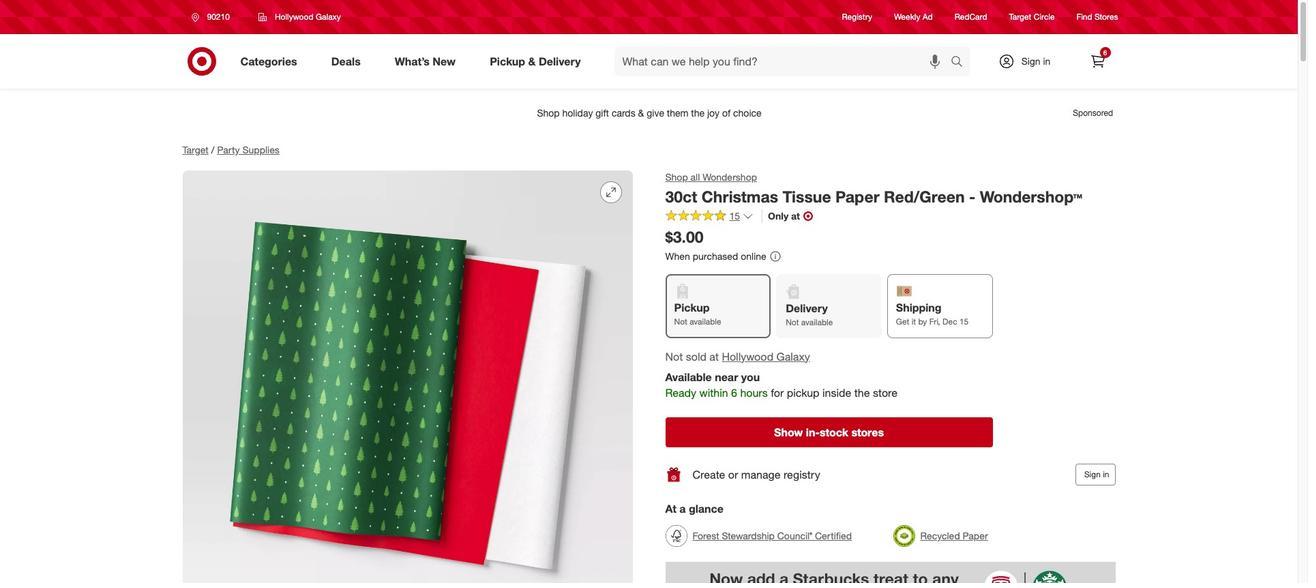 Task type: describe. For each thing, give the bounding box(es) containing it.
target circle
[[1010, 12, 1055, 22]]

purchased
[[693, 250, 739, 262]]

recycled paper button
[[894, 521, 989, 551]]

shipping get it by fri, dec 15
[[897, 301, 969, 327]]

show in-stock stores button
[[666, 418, 993, 448]]

near
[[715, 371, 739, 384]]

weekly
[[895, 12, 921, 22]]

available for delivery
[[802, 318, 833, 328]]

registry
[[842, 12, 873, 22]]

6 link
[[1083, 46, 1113, 76]]

at a glance
[[666, 502, 724, 516]]

0 horizontal spatial at
[[710, 350, 719, 363]]

only
[[768, 210, 789, 222]]

recycled paper
[[921, 530, 989, 542]]

glance
[[689, 502, 724, 516]]

wondershop™
[[980, 187, 1083, 206]]

circle
[[1034, 12, 1055, 22]]

sold
[[686, 350, 707, 363]]

pickup & delivery
[[490, 54, 581, 68]]

only at
[[768, 210, 800, 222]]

90210 button
[[183, 5, 244, 29]]

pickup & delivery link
[[478, 46, 598, 76]]

what's new
[[395, 54, 456, 68]]

6 inside available near you ready within 6 hours for pickup inside the store
[[732, 386, 738, 400]]

inside
[[823, 386, 852, 400]]

galaxy inside dropdown button
[[316, 12, 341, 22]]

90210
[[207, 12, 230, 22]]

show
[[775, 426, 803, 440]]

store
[[873, 386, 898, 400]]

target link
[[183, 144, 209, 156]]

search button
[[945, 46, 978, 79]]

deals link
[[320, 46, 378, 76]]

hollywood galaxy
[[275, 12, 341, 22]]

stores
[[1095, 12, 1119, 22]]

party
[[217, 144, 240, 156]]

it
[[912, 317, 917, 327]]

online
[[741, 250, 767, 262]]

1 vertical spatial galaxy
[[777, 350, 810, 363]]

shop all wondershop 30ct christmas tissue paper red/green - wondershop™
[[666, 171, 1083, 206]]

delivery inside the delivery not available
[[786, 302, 828, 316]]

0 vertical spatial at
[[792, 210, 800, 222]]

the
[[855, 386, 870, 400]]

registry
[[784, 468, 821, 482]]

not left the sold at the right bottom
[[666, 350, 683, 363]]

30ct
[[666, 187, 698, 206]]

dec
[[943, 317, 958, 327]]

sign in button
[[1076, 464, 1116, 486]]

hollywood galaxy button
[[250, 5, 350, 29]]

/
[[211, 144, 215, 156]]

0 vertical spatial advertisement region
[[172, 97, 1127, 130]]

forest
[[693, 530, 720, 542]]

find
[[1077, 12, 1093, 22]]

registry link
[[842, 11, 873, 23]]

certified
[[815, 530, 852, 542]]

fri,
[[930, 317, 941, 327]]

weekly ad link
[[895, 11, 933, 23]]

you
[[742, 371, 760, 384]]

0 vertical spatial sign in
[[1022, 55, 1051, 67]]

party supplies link
[[217, 144, 280, 156]]

create
[[693, 468, 726, 482]]

a
[[680, 502, 686, 516]]

hollywood galaxy button
[[722, 349, 810, 365]]

or
[[729, 468, 739, 482]]

0 vertical spatial delivery
[[539, 54, 581, 68]]

new
[[433, 54, 456, 68]]

paper inside shop all wondershop 30ct christmas tissue paper red/green - wondershop™
[[836, 187, 880, 206]]

council®
[[778, 530, 813, 542]]

15 link
[[666, 209, 754, 225]]

target circle link
[[1010, 11, 1055, 23]]

30ct christmas tissue paper red/green - wondershop&#8482;, 1 of 4 image
[[183, 171, 633, 583]]

by
[[919, 317, 928, 327]]

&
[[529, 54, 536, 68]]



Task type: vqa. For each thing, say whether or not it's contained in the screenshot.
reg for Plaid Plush Throw Blanket - Wondershop™
no



Task type: locate. For each thing, give the bounding box(es) containing it.
at right the sold at the right bottom
[[710, 350, 719, 363]]

0 horizontal spatial sign
[[1022, 55, 1041, 67]]

1 vertical spatial advertisement region
[[666, 562, 1116, 583]]

0 vertical spatial hollywood
[[275, 12, 314, 22]]

wondershop
[[703, 171, 757, 183]]

1 vertical spatial at
[[710, 350, 719, 363]]

0 horizontal spatial galaxy
[[316, 12, 341, 22]]

show in-stock stores
[[775, 426, 884, 440]]

in inside sign in link
[[1044, 55, 1051, 67]]

0 horizontal spatial delivery
[[539, 54, 581, 68]]

1 vertical spatial in
[[1104, 470, 1110, 480]]

at right only
[[792, 210, 800, 222]]

1 horizontal spatial at
[[792, 210, 800, 222]]

1 vertical spatial 6
[[732, 386, 738, 400]]

available up hollywood galaxy button
[[802, 318, 833, 328]]

when
[[666, 250, 690, 262]]

redcard
[[955, 12, 988, 22]]

not
[[675, 317, 688, 327], [786, 318, 799, 328], [666, 350, 683, 363]]

paper inside button
[[963, 530, 989, 542]]

advertisement region
[[172, 97, 1127, 130], [666, 562, 1116, 583]]

6 down stores
[[1104, 48, 1108, 57]]

forest stewardship council® certified button
[[666, 521, 852, 551]]

delivery up hollywood galaxy button
[[786, 302, 828, 316]]

for
[[771, 386, 784, 400]]

sign in link
[[987, 46, 1072, 76]]

supplies
[[243, 144, 280, 156]]

0 vertical spatial pickup
[[490, 54, 525, 68]]

0 vertical spatial 15
[[730, 210, 740, 222]]

15 inside shipping get it by fri, dec 15
[[960, 317, 969, 327]]

paper
[[836, 187, 880, 206], [963, 530, 989, 542]]

0 vertical spatial target
[[1010, 12, 1032, 22]]

target left /
[[183, 144, 209, 156]]

manage
[[742, 468, 781, 482]]

1 horizontal spatial target
[[1010, 12, 1032, 22]]

What can we help you find? suggestions appear below search field
[[615, 46, 954, 76]]

1 horizontal spatial available
[[802, 318, 833, 328]]

1 horizontal spatial hollywood
[[722, 350, 774, 363]]

not sold at hollywood galaxy
[[666, 350, 810, 363]]

1 vertical spatial 15
[[960, 317, 969, 327]]

0 horizontal spatial sign in
[[1022, 55, 1051, 67]]

1 horizontal spatial 6
[[1104, 48, 1108, 57]]

available
[[666, 371, 712, 384]]

available for pickup
[[690, 317, 722, 327]]

hollywood
[[275, 12, 314, 22], [722, 350, 774, 363]]

0 horizontal spatial paper
[[836, 187, 880, 206]]

0 horizontal spatial 15
[[730, 210, 740, 222]]

within
[[700, 386, 729, 400]]

pickup for not
[[675, 301, 710, 315]]

delivery
[[539, 54, 581, 68], [786, 302, 828, 316]]

1 vertical spatial sign
[[1085, 470, 1101, 480]]

search
[[945, 56, 978, 69]]

available up the sold at the right bottom
[[690, 317, 722, 327]]

not up hollywood galaxy button
[[786, 318, 799, 328]]

ad
[[923, 12, 933, 22]]

1 horizontal spatial in
[[1104, 470, 1110, 480]]

stock
[[820, 426, 849, 440]]

find stores link
[[1077, 11, 1119, 23]]

0 horizontal spatial hollywood
[[275, 12, 314, 22]]

in-
[[806, 426, 820, 440]]

hollywood up categories link
[[275, 12, 314, 22]]

redcard link
[[955, 11, 988, 23]]

hollywood inside dropdown button
[[275, 12, 314, 22]]

pickup up the sold at the right bottom
[[675, 301, 710, 315]]

target
[[1010, 12, 1032, 22], [183, 144, 209, 156]]

hours
[[741, 386, 768, 400]]

1 horizontal spatial sign
[[1085, 470, 1101, 480]]

0 horizontal spatial available
[[690, 317, 722, 327]]

-
[[970, 187, 976, 206]]

tissue
[[783, 187, 832, 206]]

sign in
[[1022, 55, 1051, 67], [1085, 470, 1110, 480]]

weekly ad
[[895, 12, 933, 22]]

categories link
[[229, 46, 314, 76]]

1 horizontal spatial 15
[[960, 317, 969, 327]]

not inside pickup not available
[[675, 317, 688, 327]]

not for delivery
[[786, 318, 799, 328]]

pickup
[[787, 386, 820, 400]]

available inside the delivery not available
[[802, 318, 833, 328]]

15
[[730, 210, 740, 222], [960, 317, 969, 327]]

1 horizontal spatial delivery
[[786, 302, 828, 316]]

pickup not available
[[675, 301, 722, 327]]

recycled
[[921, 530, 961, 542]]

available near you ready within 6 hours for pickup inside the store
[[666, 371, 898, 400]]

all
[[691, 171, 700, 183]]

0 vertical spatial in
[[1044, 55, 1051, 67]]

christmas
[[702, 187, 779, 206]]

1 vertical spatial sign in
[[1085, 470, 1110, 480]]

1 horizontal spatial pickup
[[675, 301, 710, 315]]

0 vertical spatial paper
[[836, 187, 880, 206]]

in inside sign in button
[[1104, 470, 1110, 480]]

0 vertical spatial 6
[[1104, 48, 1108, 57]]

not inside the delivery not available
[[786, 318, 799, 328]]

sign inside button
[[1085, 470, 1101, 480]]

6 down "near"
[[732, 386, 738, 400]]

15 down christmas
[[730, 210, 740, 222]]

1 horizontal spatial paper
[[963, 530, 989, 542]]

create or manage registry
[[693, 468, 821, 482]]

pickup for &
[[490, 54, 525, 68]]

pickup inside pickup not available
[[675, 301, 710, 315]]

0 vertical spatial sign
[[1022, 55, 1041, 67]]

6 inside 6 link
[[1104, 48, 1108, 57]]

hollywood up you
[[722, 350, 774, 363]]

0 horizontal spatial 6
[[732, 386, 738, 400]]

target / party supplies
[[183, 144, 280, 156]]

at
[[792, 210, 800, 222], [710, 350, 719, 363]]

find stores
[[1077, 12, 1119, 22]]

0 horizontal spatial target
[[183, 144, 209, 156]]

1 horizontal spatial galaxy
[[777, 350, 810, 363]]

what's new link
[[383, 46, 473, 76]]

get
[[897, 317, 910, 327]]

forest stewardship council® certified
[[693, 530, 852, 542]]

1 vertical spatial target
[[183, 144, 209, 156]]

paper right tissue
[[836, 187, 880, 206]]

sign in inside button
[[1085, 470, 1110, 480]]

delivery not available
[[786, 302, 833, 328]]

target for target / party supplies
[[183, 144, 209, 156]]

in
[[1044, 55, 1051, 67], [1104, 470, 1110, 480]]

paper right recycled
[[963, 530, 989, 542]]

deals
[[331, 54, 361, 68]]

1 horizontal spatial sign in
[[1085, 470, 1110, 480]]

ready
[[666, 386, 697, 400]]

when purchased online
[[666, 250, 767, 262]]

15 right dec
[[960, 317, 969, 327]]

0 horizontal spatial pickup
[[490, 54, 525, 68]]

1 vertical spatial hollywood
[[722, 350, 774, 363]]

categories
[[241, 54, 297, 68]]

what's
[[395, 54, 430, 68]]

1 vertical spatial paper
[[963, 530, 989, 542]]

0 vertical spatial galaxy
[[316, 12, 341, 22]]

sign
[[1022, 55, 1041, 67], [1085, 470, 1101, 480]]

galaxy up available near you ready within 6 hours for pickup inside the store
[[777, 350, 810, 363]]

not up the sold at the right bottom
[[675, 317, 688, 327]]

$3.00
[[666, 227, 704, 246]]

available
[[690, 317, 722, 327], [802, 318, 833, 328]]

1 vertical spatial delivery
[[786, 302, 828, 316]]

delivery right '&'
[[539, 54, 581, 68]]

pickup
[[490, 54, 525, 68], [675, 301, 710, 315]]

stewardship
[[722, 530, 775, 542]]

shop
[[666, 171, 688, 183]]

target for target circle
[[1010, 12, 1032, 22]]

stores
[[852, 426, 884, 440]]

0 horizontal spatial in
[[1044, 55, 1051, 67]]

at
[[666, 502, 677, 516]]

shipping
[[897, 301, 942, 315]]

target left circle
[[1010, 12, 1032, 22]]

red/green
[[884, 187, 965, 206]]

available inside pickup not available
[[690, 317, 722, 327]]

1 vertical spatial pickup
[[675, 301, 710, 315]]

pickup left '&'
[[490, 54, 525, 68]]

6
[[1104, 48, 1108, 57], [732, 386, 738, 400]]

galaxy up deals
[[316, 12, 341, 22]]

not for pickup
[[675, 317, 688, 327]]



